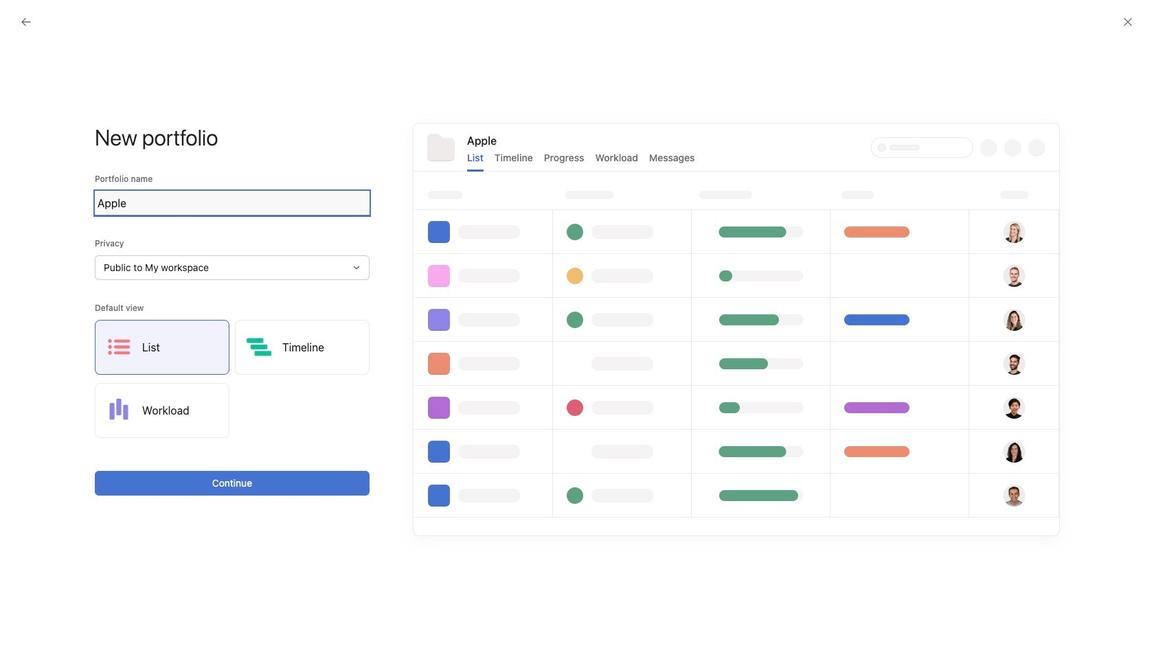 Task type: vqa. For each thing, say whether or not it's contained in the screenshot.
Hide sidebar icon
yes



Task type: describe. For each thing, give the bounding box(es) containing it.
collapse list for this section: recent portfolios image
[[392, 151, 403, 162]]

close image
[[1123, 16, 1134, 27]]

go back image
[[21, 16, 32, 27]]

hide sidebar image
[[18, 11, 29, 22]]



Task type: locate. For each thing, give the bounding box(es) containing it.
None text field
[[95, 191, 370, 216]]

starred element
[[0, 219, 165, 356]]

list box
[[415, 5, 745, 27]]

james, profile image
[[15, 312, 32, 329]]

projects element
[[0, 356, 165, 538]]

this is a preview of your portfolio image
[[414, 124, 1060, 536]]



